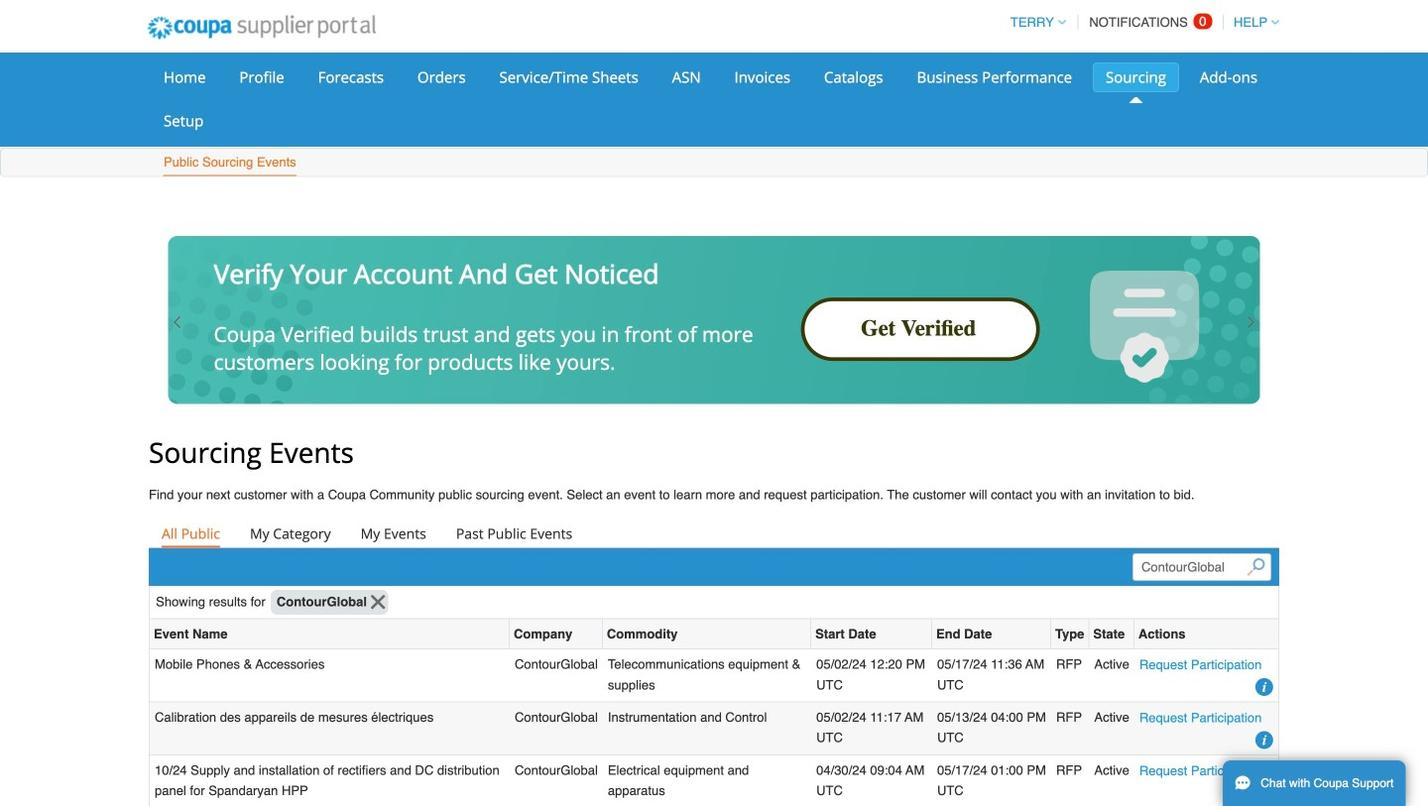 Task type: describe. For each thing, give the bounding box(es) containing it.
event name element
[[150, 620, 510, 650]]

actions element
[[1135, 620, 1279, 650]]

previous image
[[170, 315, 186, 330]]

clear filter image
[[371, 595, 385, 610]]

commodity element
[[603, 620, 812, 650]]

end date element
[[933, 620, 1052, 650]]



Task type: vqa. For each thing, say whether or not it's contained in the screenshot.
Event Name 'element'
yes



Task type: locate. For each thing, give the bounding box(es) containing it.
start date element
[[812, 620, 933, 650]]

navigation
[[1002, 3, 1280, 42]]

tab list
[[149, 520, 1280, 548]]

search image
[[1248, 559, 1266, 577]]

company element
[[510, 620, 603, 650]]

next image
[[1243, 315, 1259, 330]]

state element
[[1090, 620, 1135, 650]]

Search text field
[[1133, 554, 1272, 582]]

type element
[[1052, 620, 1090, 650]]

coupa supplier portal image
[[134, 3, 390, 53]]



